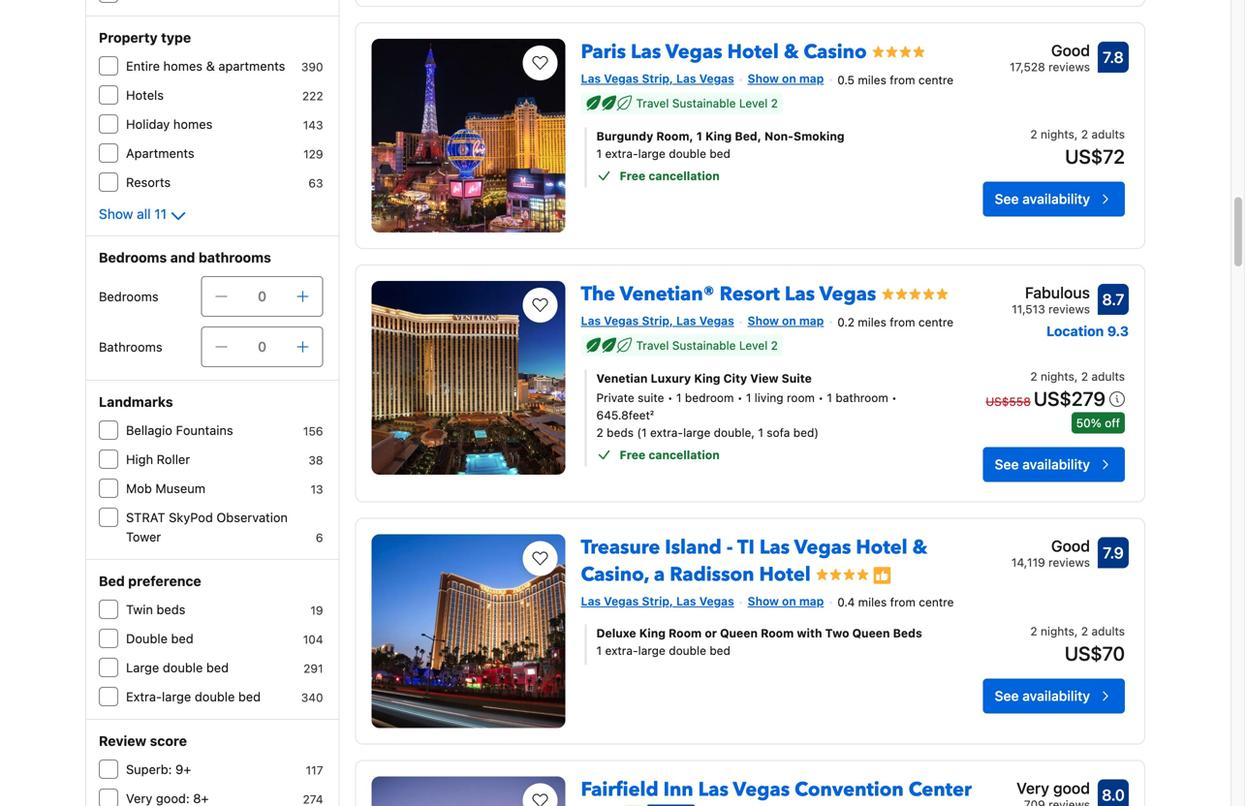Task type: vqa. For each thing, say whether or not it's contained in the screenshot.
Good 17,528 Reviews
yes



Task type: describe. For each thing, give the bounding box(es) containing it.
14,119
[[1012, 556, 1046, 569]]

1 right room on the right of the page
[[827, 391, 832, 404]]

las down venetian®
[[676, 314, 696, 328]]

property
[[99, 30, 158, 46]]

las vegas strip, las vegas for island
[[581, 594, 734, 608]]

las right inn
[[698, 777, 729, 803]]

cancellation for las
[[649, 169, 720, 183]]

resorts
[[126, 175, 171, 189]]

see for vegas
[[995, 688, 1019, 704]]

museum
[[155, 481, 205, 496]]

on for &
[[782, 72, 796, 85]]

nights for treasure island - ti las vegas hotel & casino, a radisson hotel
[[1041, 625, 1075, 638]]

2 see availability from the top
[[995, 456, 1090, 472]]

large inside private suite • 1 bedroom • 1 living room • 1 bathroom • 645.8feet² 2 beds (1 extra-large double, 1 sofa bed)
[[683, 426, 711, 439]]

twin
[[126, 602, 153, 617]]

las down paris
[[581, 72, 601, 85]]

sofa
[[767, 426, 790, 439]]

smoking
[[794, 129, 845, 143]]

burgundy room, 1 king bed, non-smoking link
[[597, 127, 924, 145]]

apartments
[[126, 146, 194, 160]]

156
[[303, 424, 323, 438]]

2 queen from the left
[[852, 627, 890, 640]]

2 see from the top
[[995, 456, 1019, 472]]

see availability link for casino
[[983, 182, 1125, 216]]

double down room,
[[669, 147, 706, 160]]

the venetian® resort las vegas link
[[581, 273, 876, 308]]

see for casino
[[995, 191, 1019, 207]]

large
[[126, 660, 159, 675]]

show inside show all 11 dropdown button
[[99, 206, 133, 222]]

1 extra-large double bed
[[597, 147, 731, 160]]

travel for venetian®
[[636, 339, 669, 352]]

property type
[[99, 30, 191, 46]]

0.4
[[838, 596, 855, 609]]

vegas down paris las vegas hotel & casino
[[699, 72, 734, 85]]

island
[[665, 534, 722, 561]]

with
[[797, 627, 822, 640]]

sustainable for resort
[[672, 339, 736, 352]]

venetian
[[597, 371, 648, 385]]

burgundy
[[597, 129, 653, 143]]

on for vegas
[[782, 314, 796, 328]]

50% off
[[1077, 416, 1120, 430]]

or
[[705, 627, 717, 640]]

good 14,119 reviews
[[1012, 537, 1090, 569]]

free cancellation for las
[[620, 169, 720, 183]]

good:
[[156, 791, 190, 806]]

extra-large double bed
[[126, 690, 261, 704]]

off
[[1105, 416, 1120, 430]]

(1
[[637, 426, 647, 439]]

2 nights , 2 adults us$70
[[1031, 625, 1125, 665]]

see availability for casino
[[995, 191, 1090, 207]]

bathrooms
[[199, 250, 271, 266]]

2 up us$72
[[1081, 127, 1088, 141]]

fountains
[[176, 423, 233, 438]]

390
[[301, 60, 323, 74]]

suite
[[638, 391, 664, 404]]

centre for paris las vegas hotel & casino
[[919, 73, 954, 87]]

good 17,528 reviews
[[1010, 41, 1090, 74]]

bed inside deluxe king room or queen room with two queen beds 1 extra-large double bed
[[710, 644, 731, 658]]

show all 11
[[99, 206, 167, 222]]

0.5
[[838, 73, 855, 87]]

double up extra-large double bed on the bottom of page
[[163, 660, 203, 675]]

2 adults from the top
[[1092, 370, 1125, 383]]

0 for bedrooms
[[258, 288, 267, 304]]

superb:
[[126, 762, 172, 777]]

strat skypod observation tower
[[126, 510, 288, 544]]

scored 8.7 element
[[1098, 284, 1129, 315]]

deluxe
[[597, 627, 636, 640]]

map for &
[[799, 72, 824, 85]]

1 left living
[[746, 391, 752, 404]]

reviews for paris las vegas hotel & casino
[[1049, 60, 1090, 74]]

beds inside private suite • 1 bedroom • 1 living room • 1 bathroom • 645.8feet² 2 beds (1 extra-large double, 1 sofa bed)
[[607, 426, 634, 439]]

0 for bathrooms
[[258, 339, 267, 355]]

skypod
[[169, 510, 213, 525]]

hotels
[[126, 88, 164, 102]]

us$279
[[1034, 387, 1106, 410]]

vegas down paris
[[604, 72, 639, 85]]

room
[[787, 391, 815, 404]]

inn
[[664, 777, 694, 803]]

1 room from the left
[[669, 627, 702, 640]]

vegas down the on the top left of page
[[604, 314, 639, 328]]

map for vegas
[[799, 314, 824, 328]]

city
[[724, 371, 747, 385]]

fabulous element
[[1012, 281, 1090, 304]]

radisson
[[670, 561, 754, 588]]

fairfield inn las vegas convention center
[[581, 777, 972, 803]]

large down large double bed
[[162, 690, 191, 704]]

good for paris las vegas hotel & casino
[[1051, 41, 1090, 60]]

las vegas strip, las vegas for las
[[581, 72, 734, 85]]

room,
[[656, 129, 694, 143]]

3 • from the left
[[818, 391, 824, 404]]

0.2 miles from centre
[[838, 315, 954, 329]]

holiday
[[126, 117, 170, 131]]

2 up view
[[771, 339, 778, 352]]

2 nights , 2 adults
[[1031, 370, 1125, 383]]

las down the on the top left of page
[[581, 314, 601, 328]]

2 up 'us$279'
[[1081, 370, 1088, 383]]

117
[[306, 764, 323, 777]]

sustainable for vegas
[[672, 96, 736, 110]]

bedrooms for bedrooms
[[99, 289, 159, 304]]

bed left 340
[[238, 690, 261, 704]]

availability for vegas
[[1023, 688, 1090, 704]]

bed up extra-large double bed on the bottom of page
[[206, 660, 229, 675]]

good for treasure island - ti las vegas hotel & casino, a radisson hotel
[[1051, 537, 1090, 555]]

the
[[581, 281, 615, 308]]

treasure island - ti las vegas hotel & casino, a radisson hotel image
[[372, 534, 566, 728]]

from for the venetian® resort las vegas
[[890, 315, 915, 329]]

vegas up the 0.2
[[820, 281, 876, 308]]

entire
[[126, 59, 160, 73]]

bed down "burgundy room, 1 king bed, non-smoking"
[[710, 147, 731, 160]]

2 nights from the top
[[1041, 370, 1075, 383]]

homes for holiday
[[173, 117, 213, 131]]

strip, for venetian®
[[642, 314, 673, 328]]

vegas down the venetian® resort las vegas
[[699, 314, 734, 328]]

13
[[311, 483, 323, 496]]

645.8feet²
[[597, 408, 654, 422]]

show on map for hotel
[[748, 72, 824, 85]]

type
[[161, 30, 191, 46]]

11,513
[[1012, 302, 1046, 316]]

las right resort
[[785, 281, 815, 308]]

large down room,
[[638, 147, 666, 160]]

0.5 miles from centre
[[838, 73, 954, 87]]

very good: 8+
[[126, 791, 209, 806]]

0 vertical spatial hotel
[[727, 39, 779, 65]]

free for las
[[620, 169, 646, 183]]

homes for entire
[[163, 59, 203, 73]]

scored 8.0 element
[[1098, 780, 1129, 806]]

non-
[[765, 129, 794, 143]]

scored 7.8 element
[[1098, 42, 1129, 73]]

landmarks
[[99, 394, 173, 410]]

8.7
[[1103, 290, 1125, 309]]

high roller
[[126, 452, 190, 467]]

double bed
[[126, 631, 194, 646]]

travel for las
[[636, 96, 669, 110]]

paris las vegas hotel & casino image
[[372, 39, 566, 233]]

104
[[303, 633, 323, 646]]

show on map for ti
[[748, 594, 824, 608]]

bed up large double bed
[[171, 631, 194, 646]]

& inside paris las vegas hotel & casino link
[[784, 39, 799, 65]]

venetian luxury king city view suite link
[[597, 370, 924, 387]]

on for las
[[782, 594, 796, 608]]

fairfield
[[581, 777, 659, 803]]

casino,
[[581, 561, 649, 588]]

1 down burgundy
[[597, 147, 602, 160]]

50%
[[1077, 416, 1102, 430]]

very for very good: 8+
[[126, 791, 152, 806]]

2 room from the left
[[761, 627, 794, 640]]

340
[[301, 691, 323, 705]]

travel sustainable level 2 for resort
[[636, 339, 778, 352]]



Task type: locate. For each thing, give the bounding box(es) containing it.
1 free from the top
[[620, 169, 646, 183]]

1 availability from the top
[[1023, 191, 1090, 207]]

1 adults from the top
[[1092, 127, 1125, 141]]

2 map from the top
[[799, 314, 824, 328]]

large double bed
[[126, 660, 229, 675]]

from
[[890, 73, 915, 87], [890, 315, 915, 329], [890, 596, 916, 609]]

0 horizontal spatial &
[[206, 59, 215, 73]]

1 good from the top
[[1051, 41, 1090, 60]]

strat
[[126, 510, 165, 525]]

location
[[1047, 323, 1104, 339]]

0 vertical spatial sustainable
[[672, 96, 736, 110]]

bed
[[99, 573, 125, 589]]

9+
[[175, 762, 191, 777]]

1 vertical spatial las vegas strip, las vegas
[[581, 314, 734, 328]]

miles for paris las vegas hotel & casino
[[858, 73, 887, 87]]

0 vertical spatial ,
[[1075, 127, 1078, 141]]

2 vertical spatial on
[[782, 594, 796, 608]]

2 cancellation from the top
[[649, 448, 720, 462]]

1 vertical spatial show on map
[[748, 314, 824, 328]]

2 , from the top
[[1075, 370, 1078, 383]]

1 miles from the top
[[858, 73, 887, 87]]

double
[[126, 631, 168, 646]]

• down "city"
[[737, 391, 743, 404]]

2 strip, from the top
[[642, 314, 673, 328]]

cancellation for venetian®
[[649, 448, 720, 462]]

see availability link for vegas
[[983, 679, 1125, 714]]

good left 7.9
[[1051, 537, 1090, 555]]

2 show on map from the top
[[748, 314, 824, 328]]

show left all
[[99, 206, 133, 222]]

centre for the venetian® resort las vegas
[[919, 315, 954, 329]]

vegas
[[666, 39, 723, 65], [604, 72, 639, 85], [699, 72, 734, 85], [820, 281, 876, 308], [604, 314, 639, 328], [699, 314, 734, 328], [794, 534, 851, 561], [604, 594, 639, 608], [699, 594, 734, 608], [733, 777, 790, 803]]

2 vertical spatial map
[[799, 594, 824, 608]]

bed)
[[794, 426, 819, 439]]

show for paris
[[748, 72, 779, 85]]

las right ti
[[760, 534, 790, 561]]

las down paris las vegas hotel & casino
[[676, 72, 696, 85]]

from right the 0.2
[[890, 315, 915, 329]]

2 good from the top
[[1051, 537, 1090, 555]]

1 , from the top
[[1075, 127, 1078, 141]]

see availability link down 2 nights , 2 adults us$70
[[983, 679, 1125, 714]]

& inside "treasure island - ti las vegas hotel & casino, a radisson hotel"
[[913, 534, 928, 561]]

extra- inside deluxe king room or queen room with two queen beds 1 extra-large double bed
[[605, 644, 638, 658]]

129
[[303, 147, 323, 161]]

2 vertical spatial nights
[[1041, 625, 1075, 638]]

hotel up 0.4 miles from centre
[[856, 534, 908, 561]]

1 vertical spatial travel sustainable level 2
[[636, 339, 778, 352]]

0 horizontal spatial very
[[126, 791, 152, 806]]

1 vertical spatial good
[[1051, 537, 1090, 555]]

free for venetian®
[[620, 448, 646, 462]]

2 vertical spatial ,
[[1075, 625, 1078, 638]]

centre up beds
[[919, 596, 954, 609]]

1 vertical spatial see availability link
[[983, 447, 1125, 482]]

2 vertical spatial from
[[890, 596, 916, 609]]

0 vertical spatial strip,
[[642, 72, 673, 85]]

nights up 'us$279'
[[1041, 370, 1075, 383]]

las vegas strip, las vegas
[[581, 72, 734, 85], [581, 314, 734, 328], [581, 594, 734, 608]]

0 vertical spatial see availability link
[[983, 182, 1125, 216]]

las down casino,
[[581, 594, 601, 608]]

1 las vegas strip, las vegas from the top
[[581, 72, 734, 85]]

& left casino on the top
[[784, 39, 799, 65]]

3 adults from the top
[[1092, 625, 1125, 638]]

222
[[302, 89, 323, 103]]

1 vertical spatial from
[[890, 315, 915, 329]]

las vegas strip, las vegas up room,
[[581, 72, 734, 85]]

1 vertical spatial 0
[[258, 339, 267, 355]]

reviews inside fabulous 11,513 reviews
[[1049, 302, 1090, 316]]

1 vertical spatial sustainable
[[672, 339, 736, 352]]

1 travel from the top
[[636, 96, 669, 110]]

resort
[[720, 281, 780, 308]]

3 see availability link from the top
[[983, 679, 1125, 714]]

very down 'superb:'
[[126, 791, 152, 806]]

queen right two
[[852, 627, 890, 640]]

availability for casino
[[1023, 191, 1090, 207]]

3 on from the top
[[782, 594, 796, 608]]

vegas right inn
[[733, 777, 790, 803]]

2 see availability link from the top
[[983, 447, 1125, 482]]

143
[[303, 118, 323, 132]]

2 horizontal spatial &
[[913, 534, 928, 561]]

apartments
[[218, 59, 285, 73]]

double,
[[714, 426, 755, 439]]

fabulous 11,513 reviews
[[1012, 283, 1090, 316]]

1
[[697, 129, 703, 143], [597, 147, 602, 160], [676, 391, 682, 404], [746, 391, 752, 404], [827, 391, 832, 404], [758, 426, 764, 439], [597, 644, 602, 658]]

0 vertical spatial 0
[[258, 288, 267, 304]]

• right suite
[[668, 391, 673, 404]]

ti
[[737, 534, 755, 561]]

1 vertical spatial nights
[[1041, 370, 1075, 383]]

bedrooms for bedrooms and bathrooms
[[99, 250, 167, 266]]

sustainable up the venetian luxury king city view suite
[[672, 339, 736, 352]]

2 vertical spatial see
[[995, 688, 1019, 704]]

treasure island - ti las vegas hotel & casino, a radisson hotel link
[[581, 527, 928, 588]]

this property is part of our preferred partner programme. it is committed to providing commendable service and good value. it will pay us a higher commission if you make a booking. image
[[873, 566, 892, 585], [873, 566, 892, 585]]

map left the 0.2
[[799, 314, 824, 328]]

free cancellation down (1
[[620, 448, 720, 462]]

1 vertical spatial reviews
[[1049, 302, 1090, 316]]

holiday homes
[[126, 117, 213, 131]]

2 down 645.8feet²
[[597, 426, 604, 439]]

3 strip, from the top
[[642, 594, 673, 608]]

3 show on map from the top
[[748, 594, 824, 608]]

deluxe king room or queen room with two queen beds link
[[597, 625, 924, 642]]

0 vertical spatial free cancellation
[[620, 169, 720, 183]]

centre for treasure island - ti las vegas hotel & casino, a radisson hotel
[[919, 596, 954, 609]]

king inside deluxe king room or queen room with two queen beds 1 extra-large double bed
[[639, 627, 666, 640]]

0 vertical spatial show on map
[[748, 72, 824, 85]]

very for very good
[[1017, 779, 1050, 797]]

see availability link down 2 nights , 2 adults us$72
[[983, 182, 1125, 216]]

2 travel sustainable level 2 from the top
[[636, 339, 778, 352]]

extra-
[[126, 690, 162, 704]]

63
[[309, 176, 323, 190]]

3 las vegas strip, las vegas from the top
[[581, 594, 734, 608]]

map left 0.5
[[799, 72, 824, 85]]

2 vertical spatial adults
[[1092, 625, 1125, 638]]

1 from from the top
[[890, 73, 915, 87]]

1 vertical spatial see
[[995, 456, 1019, 472]]

1 see from the top
[[995, 191, 1019, 207]]

0 horizontal spatial room
[[669, 627, 702, 640]]

1 horizontal spatial room
[[761, 627, 794, 640]]

1 vertical spatial on
[[782, 314, 796, 328]]

nights inside 2 nights , 2 adults us$70
[[1041, 625, 1075, 638]]

1 vertical spatial strip,
[[642, 314, 673, 328]]

2 vertical spatial extra-
[[605, 644, 638, 658]]

large inside deluxe king room or queen room with two queen beds 1 extra-large double bed
[[638, 644, 666, 658]]

38
[[309, 454, 323, 467]]

0 vertical spatial free
[[620, 169, 646, 183]]

availability down 2 nights , 2 adults us$70
[[1023, 688, 1090, 704]]

see availability
[[995, 191, 1090, 207], [995, 456, 1090, 472], [995, 688, 1090, 704]]

from for treasure island - ti las vegas hotel & casino, a radisson hotel
[[890, 596, 916, 609]]

1 vertical spatial availability
[[1023, 456, 1090, 472]]

0 vertical spatial on
[[782, 72, 796, 85]]

2 las vegas strip, las vegas from the top
[[581, 314, 734, 328]]

&
[[784, 39, 799, 65], [206, 59, 215, 73], [913, 534, 928, 561]]

las vegas strip, las vegas down a
[[581, 594, 734, 608]]

2 bedrooms from the top
[[99, 289, 159, 304]]

3 map from the top
[[799, 594, 824, 608]]

1 map from the top
[[799, 72, 824, 85]]

good element for paris las vegas hotel & casino
[[1010, 39, 1090, 62]]

0.4 miles from centre
[[838, 596, 954, 609]]

1 on from the top
[[782, 72, 796, 85]]

1 vertical spatial adults
[[1092, 370, 1125, 383]]

0 horizontal spatial queen
[[720, 627, 758, 640]]

free down 1 extra-large double bed
[[620, 169, 646, 183]]

• right room on the right of the page
[[818, 391, 824, 404]]

two
[[825, 627, 849, 640]]

free cancellation for venetian®
[[620, 448, 720, 462]]

las down the radisson
[[676, 594, 696, 608]]

bed down the or
[[710, 644, 731, 658]]

1 vertical spatial free cancellation
[[620, 448, 720, 462]]

0 vertical spatial availability
[[1023, 191, 1090, 207]]

nights up us$72
[[1041, 127, 1075, 141]]

level for hotel
[[739, 96, 768, 110]]

travel up room,
[[636, 96, 669, 110]]

bathrooms
[[99, 340, 162, 354]]

0 vertical spatial king
[[706, 129, 732, 143]]

0 vertical spatial level
[[739, 96, 768, 110]]

3 see from the top
[[995, 688, 1019, 704]]

4 • from the left
[[892, 391, 897, 404]]

see availability for vegas
[[995, 688, 1090, 704]]

1 see availability from the top
[[995, 191, 1090, 207]]

3 , from the top
[[1075, 625, 1078, 638]]

cancellation down 1 extra-large double bed
[[649, 169, 720, 183]]

free down (1
[[620, 448, 646, 462]]

hotel left casino on the top
[[727, 39, 779, 65]]

good
[[1053, 779, 1090, 797]]

2 free from the top
[[620, 448, 646, 462]]

1 travel sustainable level 2 from the top
[[636, 96, 778, 110]]

travel sustainable level 2 for vegas
[[636, 96, 778, 110]]

good inside 'good 14,119 reviews'
[[1051, 537, 1090, 555]]

0 vertical spatial good element
[[1010, 39, 1090, 62]]

7.9
[[1103, 544, 1124, 562]]

, up us$72
[[1075, 127, 1078, 141]]

1 vertical spatial cancellation
[[649, 448, 720, 462]]

1 vertical spatial king
[[694, 371, 721, 385]]

1 reviews from the top
[[1049, 60, 1090, 74]]

1 bedrooms from the top
[[99, 250, 167, 266]]

0 vertical spatial extra-
[[605, 147, 638, 160]]

1 left sofa
[[758, 426, 764, 439]]

superb: 9+
[[126, 762, 191, 777]]

1 strip, from the top
[[642, 72, 673, 85]]

nights for paris las vegas hotel & casino
[[1041, 127, 1075, 141]]

show on map for las
[[748, 314, 824, 328]]

from right 0.5
[[890, 73, 915, 87]]

0 vertical spatial homes
[[163, 59, 203, 73]]

adults for paris las vegas hotel & casino
[[1092, 127, 1125, 141]]

2 vertical spatial hotel
[[759, 561, 811, 588]]

good element left 7.8
[[1010, 39, 1090, 62]]

19
[[310, 604, 323, 617]]

vegas down the radisson
[[699, 594, 734, 608]]

0 vertical spatial adults
[[1092, 127, 1125, 141]]

las vegas strip, las vegas down venetian®
[[581, 314, 734, 328]]

strip,
[[642, 72, 673, 85], [642, 314, 673, 328], [642, 594, 673, 608]]

view
[[750, 371, 779, 385]]

2 level from the top
[[739, 339, 768, 352]]

show all 11 button
[[99, 204, 190, 228]]

291
[[303, 662, 323, 676]]

extra- down deluxe on the bottom of page
[[605, 644, 638, 658]]

show down paris las vegas hotel & casino
[[748, 72, 779, 85]]

nights up us$70
[[1041, 625, 1075, 638]]

reviews inside good 17,528 reviews
[[1049, 60, 1090, 74]]

0.2
[[838, 315, 855, 329]]

paris
[[581, 39, 626, 65]]

travel sustainable level 2 up the venetian luxury king city view suite
[[636, 339, 778, 352]]

suite
[[782, 371, 812, 385]]

2 vertical spatial las vegas strip, las vegas
[[581, 594, 734, 608]]

1 vertical spatial hotel
[[856, 534, 908, 561]]

1 vertical spatial good element
[[1012, 534, 1090, 558]]

las vegas strip, las vegas for venetian®
[[581, 314, 734, 328]]

1 down deluxe on the bottom of page
[[597, 644, 602, 658]]

2 vertical spatial availability
[[1023, 688, 1090, 704]]

1 queen from the left
[[720, 627, 758, 640]]

2 vertical spatial show on map
[[748, 594, 824, 608]]

0 vertical spatial good
[[1051, 41, 1090, 60]]

on left 0.5
[[782, 72, 796, 85]]

2 up us$558
[[1031, 370, 1038, 383]]

strip, down venetian®
[[642, 314, 673, 328]]

0 vertical spatial reviews
[[1049, 60, 1090, 74]]

1 vertical spatial miles
[[858, 315, 887, 329]]

, for treasure island - ti las vegas hotel & casino, a radisson hotel
[[1075, 625, 1078, 638]]

& up 0.4 miles from centre
[[913, 534, 928, 561]]

on left the 0.2
[[782, 314, 796, 328]]

2 vertical spatial centre
[[919, 596, 954, 609]]

miles for treasure island - ti las vegas hotel & casino, a radisson hotel
[[858, 596, 887, 609]]

us$558
[[986, 395, 1031, 408]]

2 free cancellation from the top
[[620, 448, 720, 462]]

0 vertical spatial from
[[890, 73, 915, 87]]

miles for the venetian® resort las vegas
[[858, 315, 887, 329]]

homes up apartments
[[173, 117, 213, 131]]

beds down 645.8feet²
[[607, 426, 634, 439]]

miles right the 0.2
[[858, 315, 887, 329]]

good element for treasure island - ti las vegas hotel & casino, a radisson hotel
[[1012, 534, 1090, 558]]

show
[[748, 72, 779, 85], [99, 206, 133, 222], [748, 314, 779, 328], [748, 594, 779, 608]]

treasure
[[581, 534, 660, 561]]

us$70
[[1065, 642, 1125, 665]]

1 horizontal spatial beds
[[607, 426, 634, 439]]

treasure island - ti las vegas hotel & casino, a radisson hotel
[[581, 534, 928, 588]]

scored 7.9 element
[[1098, 537, 1129, 568]]

us$72
[[1065, 145, 1125, 167]]

strip, down a
[[642, 594, 673, 608]]

9.3
[[1108, 323, 1129, 339]]

1 vertical spatial map
[[799, 314, 824, 328]]

convention
[[795, 777, 904, 803]]

2 from from the top
[[890, 315, 915, 329]]

deluxe king room or queen room with two queen beds 1 extra-large double bed
[[597, 627, 922, 658]]

1 down luxury
[[676, 391, 682, 404]]

vegas up room,
[[666, 39, 723, 65]]

twin beds
[[126, 602, 186, 617]]

strip, for las
[[642, 72, 673, 85]]

map up the with
[[799, 594, 824, 608]]

1 level from the top
[[739, 96, 768, 110]]

show for treasure
[[748, 594, 779, 608]]

on
[[782, 72, 796, 85], [782, 314, 796, 328], [782, 594, 796, 608]]

2 vertical spatial see availability link
[[983, 679, 1125, 714]]

0 vertical spatial travel
[[636, 96, 669, 110]]

location 9.3
[[1047, 323, 1129, 339]]

show for the
[[748, 314, 779, 328]]

0 vertical spatial nights
[[1041, 127, 1075, 141]]

adults inside 2 nights , 2 adults us$70
[[1092, 625, 1125, 638]]

las
[[631, 39, 661, 65], [581, 72, 601, 85], [676, 72, 696, 85], [785, 281, 815, 308], [581, 314, 601, 328], [676, 314, 696, 328], [760, 534, 790, 561], [581, 594, 601, 608], [676, 594, 696, 608], [698, 777, 729, 803]]

reviews inside 'good 14,119 reviews'
[[1049, 556, 1090, 569]]

and
[[170, 250, 195, 266]]

0 vertical spatial map
[[799, 72, 824, 85]]

see availability down 2 nights , 2 adults us$72
[[995, 191, 1090, 207]]

from for paris las vegas hotel & casino
[[890, 73, 915, 87]]

0 vertical spatial travel sustainable level 2
[[636, 96, 778, 110]]

2 on from the top
[[782, 314, 796, 328]]

good element
[[1010, 39, 1090, 62], [1012, 534, 1090, 558]]

6
[[316, 531, 323, 545]]

0 horizontal spatial beds
[[157, 602, 186, 617]]

3 availability from the top
[[1023, 688, 1090, 704]]

las right paris
[[631, 39, 661, 65]]

room
[[669, 627, 702, 640], [761, 627, 794, 640]]

nights inside 2 nights , 2 adults us$72
[[1041, 127, 1075, 141]]

1 nights from the top
[[1041, 127, 1075, 141]]

, inside 2 nights , 2 adults us$72
[[1075, 127, 1078, 141]]

miles right 0.5
[[858, 73, 887, 87]]

large
[[638, 147, 666, 160], [683, 426, 711, 439], [638, 644, 666, 658], [162, 690, 191, 704]]

0 vertical spatial beds
[[607, 426, 634, 439]]

1 vertical spatial level
[[739, 339, 768, 352]]

0 vertical spatial las vegas strip, las vegas
[[581, 72, 734, 85]]

extra- inside private suite • 1 bedroom • 1 living room • 1 bathroom • 645.8feet² 2 beds (1 extra-large double, 1 sofa bed)
[[650, 426, 683, 439]]

,
[[1075, 127, 1078, 141], [1075, 370, 1078, 383], [1075, 625, 1078, 638]]

, up us$70
[[1075, 625, 1078, 638]]

very good element
[[1017, 777, 1090, 800]]

fairfield inn las vegas convention center link
[[581, 769, 972, 803]]

very left good
[[1017, 779, 1050, 797]]

2 vertical spatial reviews
[[1049, 556, 1090, 569]]

sustainable up "burgundy room, 1 king bed, non-smoking"
[[672, 96, 736, 110]]

2 • from the left
[[737, 391, 743, 404]]

reviews for treasure island - ti las vegas hotel & casino, a radisson hotel
[[1049, 556, 1090, 569]]

, up 'us$279'
[[1075, 370, 1078, 383]]

2 vertical spatial king
[[639, 627, 666, 640]]

1 vertical spatial free
[[620, 448, 646, 462]]

king right deluxe on the bottom of page
[[639, 627, 666, 640]]

3 from from the top
[[890, 596, 916, 609]]

adults inside 2 nights , 2 adults us$72
[[1092, 127, 1125, 141]]

adults up us$70
[[1092, 625, 1125, 638]]

0 vertical spatial centre
[[919, 73, 954, 87]]

, for paris las vegas hotel & casino
[[1075, 127, 1078, 141]]

1 right room,
[[697, 129, 703, 143]]

beds
[[607, 426, 634, 439], [157, 602, 186, 617]]

map for las
[[799, 594, 824, 608]]

las inside "treasure island - ti las vegas hotel & casino, a radisson hotel"
[[760, 534, 790, 561]]

bedrooms and bathrooms
[[99, 250, 271, 266]]

the venetian® resort las vegas image
[[372, 281, 566, 475]]

show down resort
[[748, 314, 779, 328]]

1 show on map from the top
[[748, 72, 824, 85]]

preference
[[128, 573, 201, 589]]

adults up us$72
[[1092, 127, 1125, 141]]

2 inside private suite • 1 bedroom • 1 living room • 1 bathroom • 645.8feet² 2 beds (1 extra-large double, 1 sofa bed)
[[597, 426, 604, 439]]

mob museum
[[126, 481, 205, 496]]

1 vertical spatial travel
[[636, 339, 669, 352]]

double down large double bed
[[195, 690, 235, 704]]

2 0 from the top
[[258, 339, 267, 355]]

strip, for island
[[642, 594, 673, 608]]

2 vertical spatial miles
[[858, 596, 887, 609]]

1 0 from the top
[[258, 288, 267, 304]]

2 vertical spatial strip,
[[642, 594, 673, 608]]

11
[[154, 206, 167, 222]]

1 sustainable from the top
[[672, 96, 736, 110]]

venetian luxury king city view suite
[[597, 371, 812, 385]]

1 • from the left
[[668, 391, 673, 404]]

extra- right (1
[[650, 426, 683, 439]]

1 vertical spatial ,
[[1075, 370, 1078, 383]]

paris las vegas hotel & casino
[[581, 39, 867, 65]]

entire homes & apartments
[[126, 59, 285, 73]]

17,528
[[1010, 60, 1046, 74]]

1 vertical spatial homes
[[173, 117, 213, 131]]

3 reviews from the top
[[1049, 556, 1090, 569]]

2 nights , 2 adults us$72
[[1031, 127, 1125, 167]]

see availability link down 50%
[[983, 447, 1125, 482]]

vegas down casino,
[[604, 594, 639, 608]]

show on map
[[748, 72, 824, 85], [748, 314, 824, 328], [748, 594, 824, 608]]

1 vertical spatial bedrooms
[[99, 289, 159, 304]]

bellagio
[[126, 423, 172, 438]]

mob
[[126, 481, 152, 496]]

, inside 2 nights , 2 adults us$70
[[1075, 625, 1078, 638]]

homes down the type
[[163, 59, 203, 73]]

see availability link
[[983, 182, 1125, 216], [983, 447, 1125, 482], [983, 679, 1125, 714]]

2 down '17,528'
[[1031, 127, 1038, 141]]

1 vertical spatial centre
[[919, 315, 954, 329]]

miles right "0.4"
[[858, 596, 887, 609]]

2 travel from the top
[[636, 339, 669, 352]]

level for las
[[739, 339, 768, 352]]

review
[[99, 733, 146, 749]]

2 vertical spatial see availability
[[995, 688, 1090, 704]]

double inside deluxe king room or queen room with two queen beds 1 extra-large double bed
[[669, 644, 706, 658]]

1 free cancellation from the top
[[620, 169, 720, 183]]

1 see availability link from the top
[[983, 182, 1125, 216]]

cancellation
[[649, 169, 720, 183], [649, 448, 720, 462]]

double down the or
[[669, 644, 706, 658]]

2 up us$70
[[1081, 625, 1088, 638]]

2 miles from the top
[[858, 315, 887, 329]]

1 vertical spatial beds
[[157, 602, 186, 617]]

private suite • 1 bedroom • 1 living room • 1 bathroom • 645.8feet² 2 beds (1 extra-large double, 1 sofa bed)
[[597, 391, 897, 439]]

level up bed,
[[739, 96, 768, 110]]

2 reviews from the top
[[1049, 302, 1090, 316]]

king left bed,
[[706, 129, 732, 143]]

3 nights from the top
[[1041, 625, 1075, 638]]

3 miles from the top
[[858, 596, 887, 609]]

0 vertical spatial cancellation
[[649, 169, 720, 183]]

3 see availability from the top
[[995, 688, 1090, 704]]

good inside good 17,528 reviews
[[1051, 41, 1090, 60]]

centre right 0.5
[[919, 73, 954, 87]]

2 up non-
[[771, 96, 778, 110]]

0 vertical spatial bedrooms
[[99, 250, 167, 266]]

room left the or
[[669, 627, 702, 640]]

1 horizontal spatial very
[[1017, 779, 1050, 797]]

0 vertical spatial see availability
[[995, 191, 1090, 207]]

show on map down resort
[[748, 314, 824, 328]]

1 vertical spatial see availability
[[995, 456, 1090, 472]]

good left 7.8
[[1051, 41, 1090, 60]]

1 inside deluxe king room or queen room with two queen beds 1 extra-large double bed
[[597, 644, 602, 658]]

2 down 14,119
[[1031, 625, 1038, 638]]

vegas inside "treasure island - ti las vegas hotel & casino, a radisson hotel"
[[794, 534, 851, 561]]

1 horizontal spatial &
[[784, 39, 799, 65]]

show on map up the with
[[748, 594, 824, 608]]

room left the with
[[761, 627, 794, 640]]

2 availability from the top
[[1023, 456, 1090, 472]]

0 vertical spatial see
[[995, 191, 1019, 207]]

vegas up "0.4"
[[794, 534, 851, 561]]

adults for treasure island - ti las vegas hotel & casino, a radisson hotel
[[1092, 625, 1125, 638]]

luxury
[[651, 371, 691, 385]]

1 vertical spatial extra-
[[650, 426, 683, 439]]

0 vertical spatial miles
[[858, 73, 887, 87]]

1 horizontal spatial queen
[[852, 627, 890, 640]]

show up deluxe king room or queen room with two queen beds link at the bottom
[[748, 594, 779, 608]]

score
[[150, 733, 187, 749]]

1 cancellation from the top
[[649, 169, 720, 183]]

2 sustainable from the top
[[672, 339, 736, 352]]



